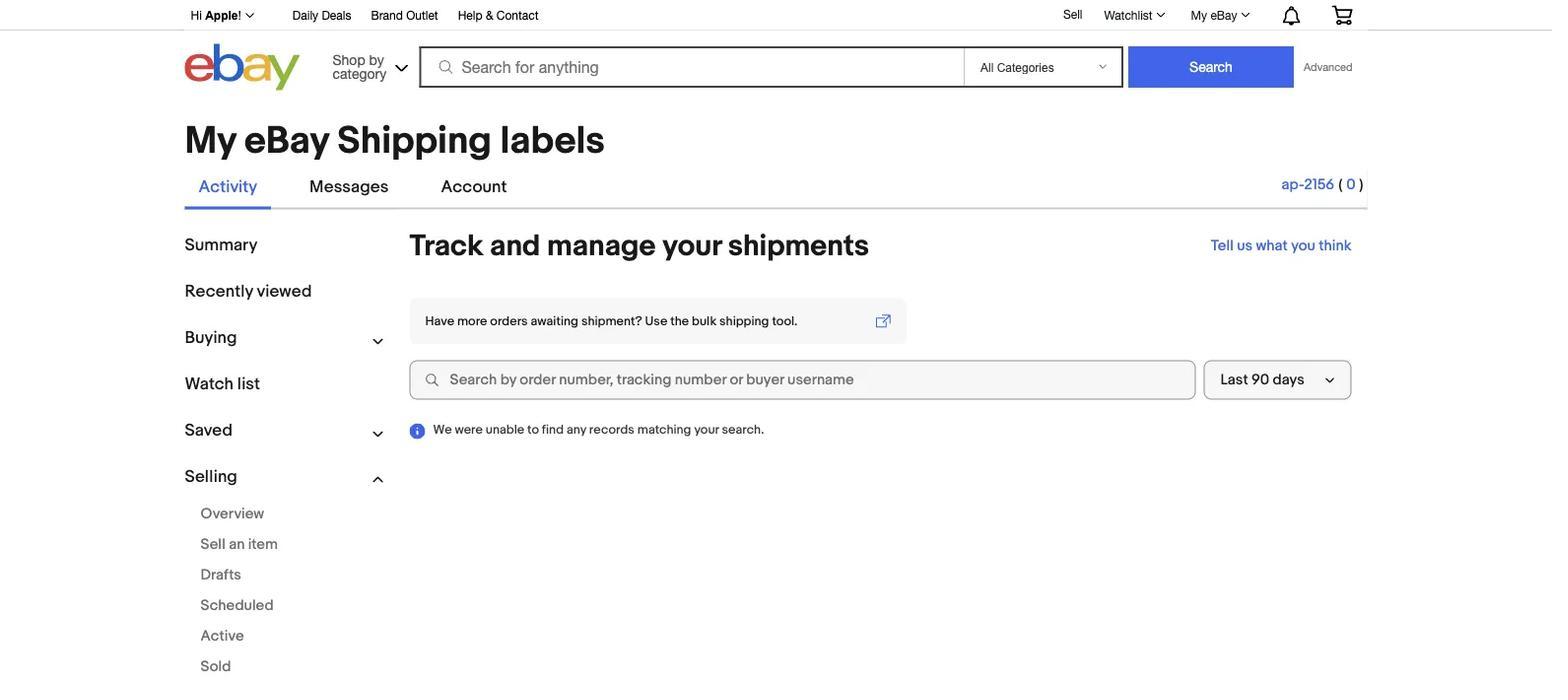 Task type: describe. For each thing, give the bounding box(es) containing it.
use
[[645, 313, 668, 329]]

ebay for my ebay shipping labels
[[244, 118, 329, 164]]

recently
[[185, 281, 253, 302]]

hi
[[191, 9, 202, 22]]

shop by category
[[333, 51, 387, 81]]

saved
[[185, 420, 233, 441]]

ap-2156
[[1282, 176, 1335, 194]]

!
[[238, 9, 241, 22]]

what
[[1256, 237, 1288, 255]]

recently viewed link
[[185, 281, 382, 302]]

find
[[542, 422, 564, 438]]

Search by order number, tracking number or buyer username text field
[[410, 360, 1196, 400]]

daily deals
[[293, 8, 351, 22]]

sell an item link
[[185, 536, 382, 554]]

orders
[[490, 313, 528, 329]]

bulk
[[692, 313, 717, 329]]

awaiting
[[531, 313, 579, 329]]

have more orders awaiting shipment? use the bulk shipping tool. link
[[425, 313, 891, 329]]

tell us what you think link
[[1211, 237, 1352, 255]]

manage
[[547, 228, 656, 263]]

have
[[425, 313, 455, 329]]

buying button
[[185, 328, 382, 348]]

shop by category button
[[324, 44, 413, 86]]

tool.
[[772, 313, 798, 329]]

summary link
[[185, 235, 382, 256]]

shipping
[[720, 313, 769, 329]]

ebay for my ebay
[[1211, 8, 1238, 22]]

watch list link
[[185, 374, 382, 395]]

0 link
[[1347, 176, 1356, 194]]

watchlist link
[[1094, 3, 1175, 27]]

deals
[[322, 8, 351, 22]]

active
[[201, 627, 244, 645]]

contact
[[497, 8, 539, 22]]

tell us what you think
[[1211, 237, 1352, 255]]

main navigation navigation
[[185, 168, 1368, 209]]

tell
[[1211, 237, 1234, 255]]

brand
[[371, 8, 403, 22]]

advanced
[[1304, 61, 1353, 73]]

activity
[[199, 176, 257, 197]]

to
[[527, 422, 539, 438]]

list
[[237, 374, 260, 395]]

recently viewed
[[185, 281, 312, 302]]

Search for anything text field
[[422, 48, 960, 86]]

my ebay
[[1191, 8, 1238, 22]]

scheduled link
[[185, 597, 382, 615]]

help
[[458, 8, 483, 22]]

sell for sell an item
[[201, 536, 226, 554]]

records
[[589, 422, 635, 438]]

shop by category banner
[[180, 0, 1368, 96]]

item
[[248, 536, 278, 554]]

messages
[[310, 176, 389, 197]]

messages link
[[295, 170, 403, 208]]

sold link
[[185, 658, 382, 676]]

summary
[[185, 235, 258, 256]]

my for my ebay
[[1191, 8, 1208, 22]]

selling
[[185, 467, 237, 487]]

watchlist
[[1105, 8, 1153, 22]]

you
[[1292, 237, 1316, 255]]

we were unable to find any records matching your search.
[[433, 422, 764, 438]]

&
[[486, 8, 493, 22]]

brand outlet link
[[371, 5, 438, 27]]

my ebay shipping labels
[[185, 118, 605, 164]]

track and manage your shipments
[[410, 228, 870, 263]]

saved button
[[185, 420, 382, 441]]

category
[[333, 65, 387, 81]]



Task type: vqa. For each thing, say whether or not it's contained in the screenshot.
the "additional"
no



Task type: locate. For each thing, give the bounding box(es) containing it.
the
[[671, 313, 689, 329]]

matching
[[638, 422, 692, 438]]

search.
[[722, 422, 764, 438]]

account navigation
[[180, 0, 1368, 31]]

drafts link
[[185, 566, 382, 584]]

0 horizontal spatial sell
[[201, 536, 226, 554]]

overview link
[[185, 505, 382, 523]]

shipping
[[337, 118, 492, 164]]

apple
[[205, 9, 238, 22]]

outlet
[[406, 8, 438, 22]]

my for my ebay shipping labels
[[185, 118, 236, 164]]

my up 'activity'
[[185, 118, 236, 164]]

selling button
[[185, 467, 382, 487]]

were
[[455, 422, 483, 438]]

ebay right watchlist 'link' at the top right of page
[[1211, 8, 1238, 22]]

1 horizontal spatial my
[[1191, 8, 1208, 22]]

by
[[369, 51, 384, 68]]

0 vertical spatial your
[[663, 228, 722, 263]]

watch
[[185, 374, 234, 395]]

viewed
[[257, 281, 312, 302]]

sell left watchlist
[[1064, 7, 1083, 21]]

account
[[441, 176, 507, 197]]

shop
[[333, 51, 365, 68]]

brand outlet
[[371, 8, 438, 22]]

sold
[[201, 658, 231, 676]]

account link
[[426, 170, 521, 208]]

labels
[[500, 118, 605, 164]]

1 horizontal spatial ebay
[[1211, 8, 1238, 22]]

we
[[433, 422, 452, 438]]

help & contact link
[[458, 5, 539, 27]]

ebay up 'activity'
[[244, 118, 329, 164]]

sell
[[1064, 7, 1083, 21], [201, 536, 226, 554]]

your
[[663, 228, 722, 263], [694, 422, 719, 438]]

0 vertical spatial ebay
[[1211, 8, 1238, 22]]

ebay
[[1211, 8, 1238, 22], [244, 118, 329, 164]]

us
[[1237, 237, 1253, 255]]

daily deals link
[[293, 5, 351, 27]]

buying
[[185, 328, 237, 348]]

2156
[[1305, 176, 1335, 194]]

my inside account navigation
[[1191, 8, 1208, 22]]

shipment?
[[582, 313, 642, 329]]

0 vertical spatial my
[[1191, 8, 1208, 22]]

watch list
[[185, 374, 260, 395]]

unable
[[486, 422, 525, 438]]

track
[[410, 228, 483, 263]]

my ebay link
[[1181, 3, 1259, 27]]

think
[[1319, 237, 1352, 255]]

sell an item
[[201, 536, 278, 554]]

0 horizontal spatial my
[[185, 118, 236, 164]]

0
[[1347, 176, 1356, 194]]

drafts
[[201, 566, 241, 584]]

have more orders awaiting shipment? use the bulk shipping tool.
[[425, 313, 798, 329]]

ap-2156 link
[[1282, 176, 1335, 194]]

ebay inside my ebay link
[[1211, 8, 1238, 22]]

sell for sell
[[1064, 7, 1083, 21]]

advanced link
[[1294, 47, 1363, 87]]

sell left an
[[201, 536, 226, 554]]

an
[[229, 536, 245, 554]]

0 vertical spatial sell
[[1064, 7, 1083, 21]]

and
[[490, 228, 541, 263]]

sell link
[[1055, 7, 1092, 21]]

none submit inside shop by category banner
[[1129, 46, 1294, 88]]

active link
[[185, 627, 382, 645]]

more
[[457, 313, 487, 329]]

my
[[1191, 8, 1208, 22], [185, 118, 236, 164]]

1 vertical spatial ebay
[[244, 118, 329, 164]]

your up the
[[663, 228, 722, 263]]

0 horizontal spatial ebay
[[244, 118, 329, 164]]

sell inside account navigation
[[1064, 7, 1083, 21]]

shipments
[[728, 228, 870, 263]]

1 vertical spatial sell
[[201, 536, 226, 554]]

1 horizontal spatial sell
[[1064, 7, 1083, 21]]

scheduled
[[201, 597, 274, 615]]

your shopping cart image
[[1331, 5, 1354, 25]]

ap-
[[1282, 176, 1305, 194]]

help & contact
[[458, 8, 539, 22]]

None submit
[[1129, 46, 1294, 88]]

1 vertical spatial your
[[694, 422, 719, 438]]

1 vertical spatial my
[[185, 118, 236, 164]]

your left the 'search.'
[[694, 422, 719, 438]]

daily
[[293, 8, 318, 22]]

hi apple !
[[191, 9, 241, 22]]

my right watchlist 'link' at the top right of page
[[1191, 8, 1208, 22]]

any
[[567, 422, 587, 438]]

overview
[[201, 505, 264, 523]]



